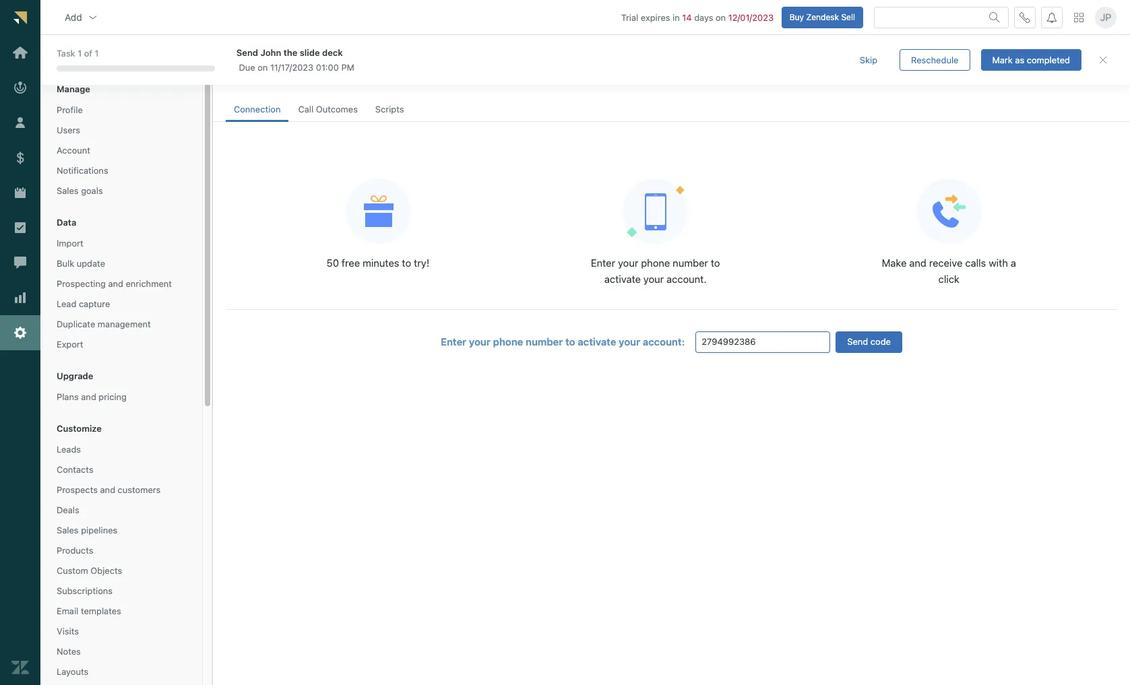 Task type: describe. For each thing, give the bounding box(es) containing it.
number for account.
[[673, 257, 708, 269]]

subscriptions link
[[51, 582, 191, 600]]

and for pricing
[[81, 391, 96, 402]]

with
[[989, 257, 1008, 269]]

enter for enter your phone number to activate your account.
[[591, 257, 615, 269]]

slide
[[300, 47, 320, 58]]

on inside the send john the slide deck due on 11/17/2023 01:00 pm
[[258, 62, 268, 73]]

duplicate
[[57, 319, 95, 330]]

and for enrichment
[[108, 278, 123, 289]]

notes
[[57, 646, 81, 657]]

enter your phone number to activate your account.
[[591, 257, 720, 285]]

data
[[57, 217, 76, 228]]

bulk update link
[[51, 255, 191, 272]]

2 1 from the left
[[95, 48, 99, 59]]

make and receive calls with a click
[[882, 257, 1016, 285]]

enter your phone number to activate your account:
[[441, 336, 685, 348]]

14
[[682, 12, 692, 23]]

call inside voice and text call your leads and contacts directly from sell. learn about using voice .
[[226, 73, 241, 84]]

directly
[[344, 73, 374, 84]]

cancel image
[[1098, 55, 1108, 65]]

skip button
[[848, 49, 889, 71]]

visits link
[[51, 623, 191, 640]]

add
[[65, 11, 82, 23]]

email templates
[[57, 606, 121, 617]]

zendesk
[[806, 12, 839, 22]]

prospecting and enrichment link
[[51, 275, 191, 293]]

send code button
[[836, 331, 902, 353]]

call outcomes link
[[290, 98, 366, 122]]

sell.
[[398, 73, 415, 84]]

in
[[673, 12, 680, 23]]

trial
[[621, 12, 638, 23]]

mark as completed
[[992, 54, 1070, 65]]

connection link
[[226, 98, 289, 122]]

1 horizontal spatial on
[[716, 12, 726, 23]]

users link
[[51, 121, 191, 139]]

calls image
[[1020, 12, 1030, 23]]

receive
[[929, 257, 962, 269]]

voice and text call your leads and contacts directly from sell. learn about using voice .
[[226, 51, 518, 84]]

the
[[284, 47, 297, 58]]

manage
[[57, 84, 90, 94]]

duplicate management link
[[51, 315, 191, 333]]

number for account:
[[526, 336, 563, 348]]

jp
[[1100, 11, 1111, 23]]

as
[[1015, 54, 1024, 65]]

from
[[376, 73, 395, 84]]

bulk
[[57, 258, 74, 269]]

activate for account.
[[604, 273, 641, 285]]

your inside voice and text call your leads and contacts directly from sell. learn about using voice .
[[243, 73, 261, 84]]

subscriptions
[[57, 586, 113, 596]]

profile
[[57, 104, 83, 115]]

export link
[[51, 336, 191, 353]]

profile link
[[51, 101, 191, 119]]

enrichment
[[126, 278, 172, 289]]

customers
[[118, 484, 161, 495]]

and down 11/17/2023
[[288, 73, 303, 84]]

sales for sales goals
[[57, 185, 79, 196]]

lead
[[57, 299, 76, 309]]

0 horizontal spatial to
[[402, 257, 411, 269]]

days
[[694, 12, 713, 23]]

templates
[[81, 606, 121, 617]]

to for enter your phone number to activate your account:
[[565, 336, 575, 348]]

1 horizontal spatial call
[[298, 104, 313, 115]]

free
[[342, 257, 360, 269]]

completed
[[1027, 54, 1070, 65]]

leads link
[[51, 441, 191, 458]]

contacts
[[306, 73, 341, 84]]

send john the slide deck link
[[236, 46, 824, 58]]

minutes
[[363, 257, 399, 269]]

and for customers
[[100, 484, 115, 495]]

bell image
[[1046, 12, 1057, 23]]

duplicate management
[[57, 319, 151, 330]]

account link
[[51, 142, 191, 159]]

account.
[[667, 273, 707, 285]]

outcomes
[[316, 104, 358, 115]]

deck
[[322, 47, 343, 58]]

email templates link
[[51, 602, 191, 620]]

try!
[[414, 257, 429, 269]]

lead capture link
[[51, 295, 191, 313]]

import link
[[51, 234, 191, 252]]

send john the slide deck due on 11/17/2023 01:00 pm
[[236, 47, 354, 73]]

of
[[84, 48, 92, 59]]

1 1 from the left
[[78, 48, 82, 59]]

1 horizontal spatial voice
[[493, 73, 516, 84]]



Task type: vqa. For each thing, say whether or not it's contained in the screenshot.
'Type to filter by deal name' field
no



Task type: locate. For each thing, give the bounding box(es) containing it.
buy zendesk sell
[[789, 12, 855, 22]]

trial expires in 14 days on 12/01/2023
[[621, 12, 774, 23]]

custom objects
[[57, 565, 122, 576]]

0 horizontal spatial phone
[[493, 336, 523, 348]]

on right days
[[716, 12, 726, 23]]

1 vertical spatial number
[[526, 336, 563, 348]]

send inside the send john the slide deck due on 11/17/2023 01:00 pm
[[236, 47, 258, 58]]

sales goals link
[[51, 182, 191, 200]]

0 vertical spatial sales
[[57, 185, 79, 196]]

1 vertical spatial enter
[[441, 336, 466, 348]]

0 vertical spatial number
[[673, 257, 708, 269]]

activate for account:
[[578, 336, 616, 348]]

calls
[[965, 257, 986, 269]]

capture
[[79, 299, 110, 309]]

to inside enter your phone number to activate your account.
[[711, 257, 720, 269]]

1 left of at the left top of the page
[[78, 48, 82, 59]]

0 horizontal spatial enter
[[441, 336, 466, 348]]

email
[[57, 606, 78, 617]]

0 vertical spatial call
[[226, 73, 241, 84]]

0 horizontal spatial voice
[[226, 51, 265, 69]]

sales left goals
[[57, 185, 79, 196]]

zendesk products image
[[1074, 13, 1084, 22]]

1 vertical spatial activate
[[578, 336, 616, 348]]

prospects and customers link
[[51, 481, 191, 499]]

sales pipelines
[[57, 525, 117, 536]]

john
[[260, 47, 281, 58]]

2 horizontal spatial to
[[711, 257, 720, 269]]

call left outcomes
[[298, 104, 313, 115]]

pm
[[341, 62, 354, 73]]

skip
[[860, 54, 877, 65]]

task 1 of 1
[[57, 48, 99, 59]]

voice right using
[[493, 73, 516, 84]]

buy zendesk sell button
[[781, 6, 863, 28]]

0 horizontal spatial send
[[236, 47, 258, 58]]

1 vertical spatial send
[[847, 336, 868, 347]]

2 sales from the top
[[57, 525, 79, 536]]

voice up leads
[[226, 51, 265, 69]]

plans
[[57, 391, 79, 402]]

deals
[[57, 505, 79, 515]]

scripts
[[375, 104, 404, 115]]

enter
[[591, 257, 615, 269], [441, 336, 466, 348]]

notes link
[[51, 643, 191, 660]]

leads
[[264, 73, 286, 84]]

1 horizontal spatial 1
[[95, 48, 99, 59]]

1 sales from the top
[[57, 185, 79, 196]]

deals link
[[51, 501, 191, 519]]

contacts
[[57, 464, 93, 475]]

plans and pricing
[[57, 391, 127, 402]]

0 horizontal spatial call
[[226, 73, 241, 84]]

products link
[[51, 542, 191, 559]]

and up leads
[[268, 51, 294, 69]]

1 horizontal spatial phone
[[641, 257, 670, 269]]

phone
[[641, 257, 670, 269], [493, 336, 523, 348]]

notifications
[[57, 165, 108, 176]]

0 vertical spatial send
[[236, 47, 258, 58]]

using voice link
[[469, 73, 516, 84]]

01:00
[[316, 62, 339, 73]]

upgrade
[[57, 371, 93, 381]]

1 vertical spatial call
[[298, 104, 313, 115]]

learn
[[418, 73, 440, 84]]

zendesk image
[[11, 659, 29, 677]]

customize
[[57, 423, 102, 434]]

1 right of at the left top of the page
[[95, 48, 99, 59]]

using
[[469, 73, 491, 84]]

1 horizontal spatial enter
[[591, 257, 615, 269]]

code
[[870, 336, 891, 347]]

1 vertical spatial on
[[258, 62, 268, 73]]

add button
[[54, 4, 109, 31]]

pipelines
[[81, 525, 117, 536]]

text
[[298, 51, 327, 69]]

send code
[[847, 336, 891, 347]]

to for enter your phone number to activate your account.
[[711, 257, 720, 269]]

sell
[[841, 12, 855, 22]]

make
[[882, 257, 907, 269]]

send left the "code"
[[847, 336, 868, 347]]

0 vertical spatial voice
[[226, 51, 265, 69]]

your
[[243, 73, 261, 84], [618, 257, 638, 269], [643, 273, 664, 285], [469, 336, 490, 348], [619, 336, 640, 348]]

1 horizontal spatial to
[[565, 336, 575, 348]]

call outcomes
[[298, 104, 358, 115]]

account:
[[643, 336, 685, 348]]

account
[[57, 145, 90, 156]]

send up due
[[236, 47, 258, 58]]

and down contacts link
[[100, 484, 115, 495]]

0 horizontal spatial on
[[258, 62, 268, 73]]

sales down deals
[[57, 525, 79, 536]]

goals
[[81, 185, 103, 196]]

contacts link
[[51, 461, 191, 479]]

sales for sales pipelines
[[57, 525, 79, 536]]

  field
[[702, 332, 824, 352]]

and for text
[[268, 51, 294, 69]]

phone for enter your phone number to activate your account:
[[493, 336, 523, 348]]

and inside make and receive calls with a click
[[909, 257, 926, 269]]

send inside button
[[847, 336, 868, 347]]

voice
[[226, 51, 265, 69], [493, 73, 516, 84]]

reschedule button
[[900, 49, 970, 71]]

phone inside enter your phone number to activate your account.
[[641, 257, 670, 269]]

click
[[938, 273, 959, 285]]

0 vertical spatial enter
[[591, 257, 615, 269]]

prospects and customers
[[57, 484, 161, 495]]

send for send code
[[847, 336, 868, 347]]

export
[[57, 339, 83, 350]]

on
[[716, 12, 726, 23], [258, 62, 268, 73]]

1 horizontal spatial number
[[673, 257, 708, 269]]

objects
[[91, 565, 122, 576]]

on right due
[[258, 62, 268, 73]]

sales inside 'link'
[[57, 185, 79, 196]]

scripts link
[[367, 98, 412, 122]]

lead capture
[[57, 299, 110, 309]]

phone for enter your phone number to activate your account.
[[641, 257, 670, 269]]

number
[[673, 257, 708, 269], [526, 336, 563, 348]]

custom objects link
[[51, 562, 191, 580]]

reschedule
[[911, 54, 959, 65]]

due
[[239, 62, 255, 73]]

None field
[[76, 51, 183, 63]]

prospects
[[57, 484, 98, 495]]

call down due
[[226, 73, 241, 84]]

send for send john the slide deck due on 11/17/2023 01:00 pm
[[236, 47, 258, 58]]

0 horizontal spatial 1
[[78, 48, 82, 59]]

about
[[443, 73, 466, 84]]

send
[[236, 47, 258, 58], [847, 336, 868, 347]]

1 vertical spatial voice
[[493, 73, 516, 84]]

number inside enter your phone number to activate your account.
[[673, 257, 708, 269]]

management
[[98, 319, 151, 330]]

layouts
[[57, 666, 88, 677]]

0 vertical spatial on
[[716, 12, 726, 23]]

0 horizontal spatial number
[[526, 336, 563, 348]]

chevron down image
[[87, 12, 98, 23]]

search image
[[989, 12, 1000, 23]]

1 vertical spatial phone
[[493, 336, 523, 348]]

activate left account.
[[604, 273, 641, 285]]

enter inside enter your phone number to activate your account.
[[591, 257, 615, 269]]

sales goals
[[57, 185, 103, 196]]

import
[[57, 238, 83, 249]]

mark
[[992, 54, 1013, 65]]

and down the bulk update link on the left of page
[[108, 278, 123, 289]]

0 vertical spatial phone
[[641, 257, 670, 269]]

prospecting and enrichment
[[57, 278, 172, 289]]

and right make
[[909, 257, 926, 269]]

products
[[57, 545, 93, 556]]

0 vertical spatial activate
[[604, 273, 641, 285]]

11/17/2023
[[270, 62, 313, 73]]

layouts link
[[51, 663, 191, 681]]

activate left account:
[[578, 336, 616, 348]]

and for receive
[[909, 257, 926, 269]]

50
[[327, 257, 339, 269]]

sales pipelines link
[[51, 522, 191, 539]]

1 vertical spatial sales
[[57, 525, 79, 536]]

and right plans
[[81, 391, 96, 402]]

activate inside enter your phone number to activate your account.
[[604, 273, 641, 285]]

enter for enter your phone number to activate your account:
[[441, 336, 466, 348]]

1 horizontal spatial send
[[847, 336, 868, 347]]



